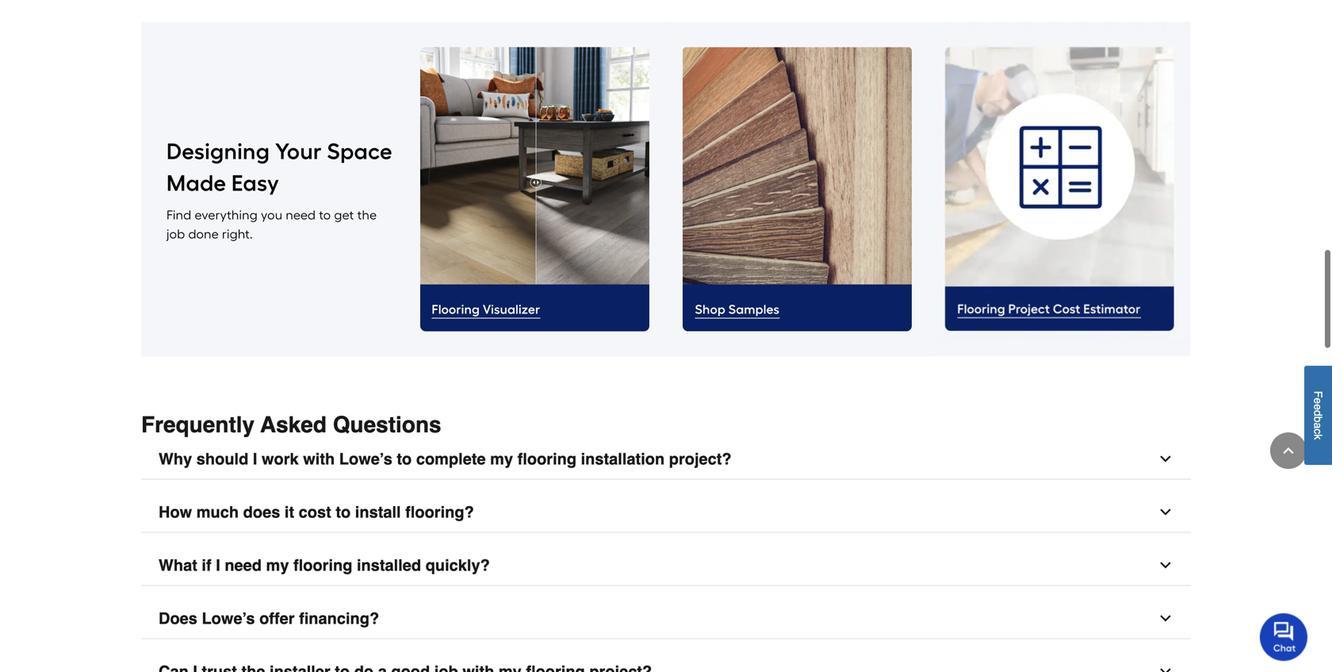Task type: describe. For each thing, give the bounding box(es) containing it.
4 chevron down image from the top
[[1158, 658, 1174, 672]]

flooring?
[[406, 497, 474, 516]]

a
[[1313, 423, 1325, 429]]

b
[[1313, 416, 1325, 423]]

d
[[1313, 410, 1325, 416]]

much
[[197, 497, 239, 516]]

need
[[225, 551, 262, 569]]

offer
[[260, 604, 295, 622]]

shop samples. image
[[666, 16, 929, 351]]

lowe's inside button
[[339, 444, 393, 463]]

k
[[1313, 434, 1325, 440]]

financing?
[[299, 604, 379, 622]]

what if i need my flooring installed quickly? button
[[141, 540, 1192, 580]]

it
[[285, 497, 294, 516]]

my inside button
[[266, 551, 289, 569]]

how much does it cost to install flooring?
[[159, 497, 474, 516]]

why
[[159, 444, 192, 463]]

flooring visualizer. image
[[404, 16, 666, 351]]

asked
[[261, 407, 327, 432]]

2 e from the top
[[1313, 404, 1325, 410]]

f e e d b a c k button
[[1305, 366, 1333, 465]]

flooring inside button
[[294, 551, 353, 569]]

should
[[197, 444, 249, 463]]

what
[[159, 551, 197, 569]]

does lowe's offer financing? button
[[141, 593, 1192, 634]]

what if i need my flooring installed quickly?
[[159, 551, 490, 569]]

does lowe's offer financing?
[[159, 604, 379, 622]]

chevron down image for does lowe's offer financing?
[[1158, 605, 1174, 621]]

if
[[202, 551, 212, 569]]



Task type: locate. For each thing, give the bounding box(es) containing it.
1 vertical spatial i
[[216, 551, 220, 569]]

i right if at the left of page
[[216, 551, 220, 569]]

i inside button
[[216, 551, 220, 569]]

1 vertical spatial to
[[336, 497, 351, 516]]

i
[[253, 444, 257, 463], [216, 551, 220, 569]]

flooring
[[518, 444, 577, 463], [294, 551, 353, 569]]

1 horizontal spatial flooring
[[518, 444, 577, 463]]

my right complete at the bottom left
[[490, 444, 513, 463]]

scroll to top element
[[1271, 432, 1308, 469]]

3 chevron down image from the top
[[1158, 605, 1174, 621]]

0 vertical spatial to
[[397, 444, 412, 463]]

why should i work with lowe's to complete my flooring installation project?
[[159, 444, 732, 463]]

with
[[303, 444, 335, 463]]

e up d on the right bottom of the page
[[1313, 398, 1325, 404]]

1 vertical spatial flooring
[[294, 551, 353, 569]]

i for should
[[253, 444, 257, 463]]

0 vertical spatial i
[[253, 444, 257, 463]]

flooring project cost estimator. image
[[929, 16, 1192, 351]]

to down questions
[[397, 444, 412, 463]]

1 vertical spatial lowe's
[[202, 604, 255, 622]]

installed
[[357, 551, 421, 569]]

2 chevron down image from the top
[[1158, 499, 1174, 515]]

0 horizontal spatial flooring
[[294, 551, 353, 569]]

f e e d b a c k
[[1313, 391, 1325, 440]]

how
[[159, 497, 192, 516]]

to inside button
[[397, 444, 412, 463]]

my right need
[[266, 551, 289, 569]]

project?
[[669, 444, 732, 463]]

does
[[159, 604, 197, 622]]

lowe's down questions
[[339, 444, 393, 463]]

lowe's inside button
[[202, 604, 255, 622]]

chevron down image inside how much does it cost to install flooring? button
[[1158, 499, 1174, 515]]

0 vertical spatial flooring
[[518, 444, 577, 463]]

f
[[1313, 391, 1325, 398]]

0 horizontal spatial my
[[266, 551, 289, 569]]

e
[[1313, 398, 1325, 404], [1313, 404, 1325, 410]]

chevron down image inside why should i work with lowe's to complete my flooring installation project? button
[[1158, 445, 1174, 461]]

1 e from the top
[[1313, 398, 1325, 404]]

chevron down image inside does lowe's offer financing? button
[[1158, 605, 1174, 621]]

my inside button
[[490, 444, 513, 463]]

flooring left installation
[[518, 444, 577, 463]]

complete
[[416, 444, 486, 463]]

to
[[397, 444, 412, 463], [336, 497, 351, 516]]

cost
[[299, 497, 331, 516]]

chevron up image
[[1281, 443, 1297, 459]]

i for if
[[216, 551, 220, 569]]

1 chevron down image from the top
[[1158, 445, 1174, 461]]

frequently
[[141, 407, 255, 432]]

0 vertical spatial lowe's
[[339, 444, 393, 463]]

0 horizontal spatial i
[[216, 551, 220, 569]]

chevron down image for how much does it cost to install flooring?
[[1158, 499, 1174, 515]]

to right cost
[[336, 497, 351, 516]]

questions
[[333, 407, 442, 432]]

how much does it cost to install flooring? button
[[141, 487, 1192, 527]]

does
[[243, 497, 280, 516]]

why should i work with lowe's to complete my flooring installation project? button
[[141, 434, 1192, 474]]

chat invite button image
[[1261, 613, 1309, 661]]

0 vertical spatial my
[[490, 444, 513, 463]]

work
[[262, 444, 299, 463]]

chevron down image
[[1158, 445, 1174, 461], [1158, 499, 1174, 515], [1158, 605, 1174, 621], [1158, 658, 1174, 672]]

chevron down image
[[1158, 552, 1174, 568]]

to inside button
[[336, 497, 351, 516]]

c
[[1313, 429, 1325, 434]]

my
[[490, 444, 513, 463], [266, 551, 289, 569]]

1 horizontal spatial to
[[397, 444, 412, 463]]

chevron down image for why should i work with lowe's to complete my flooring installation project?
[[1158, 445, 1174, 461]]

0 horizontal spatial lowe's
[[202, 604, 255, 622]]

install
[[355, 497, 401, 516]]

flooring down the how much does it cost to install flooring?
[[294, 551, 353, 569]]

i left work
[[253, 444, 257, 463]]

designing your space made easy. find everything you need to get the job done right. image
[[141, 16, 404, 351]]

1 vertical spatial my
[[266, 551, 289, 569]]

1 horizontal spatial i
[[253, 444, 257, 463]]

installation
[[581, 444, 665, 463]]

0 horizontal spatial to
[[336, 497, 351, 516]]

frequently asked questions
[[141, 407, 442, 432]]

lowe's
[[339, 444, 393, 463], [202, 604, 255, 622]]

quickly?
[[426, 551, 490, 569]]

i inside button
[[253, 444, 257, 463]]

e up b
[[1313, 404, 1325, 410]]

lowe's left the offer
[[202, 604, 255, 622]]

1 horizontal spatial lowe's
[[339, 444, 393, 463]]

flooring inside button
[[518, 444, 577, 463]]

1 horizontal spatial my
[[490, 444, 513, 463]]



Task type: vqa. For each thing, say whether or not it's contained in the screenshot.
left heating
no



